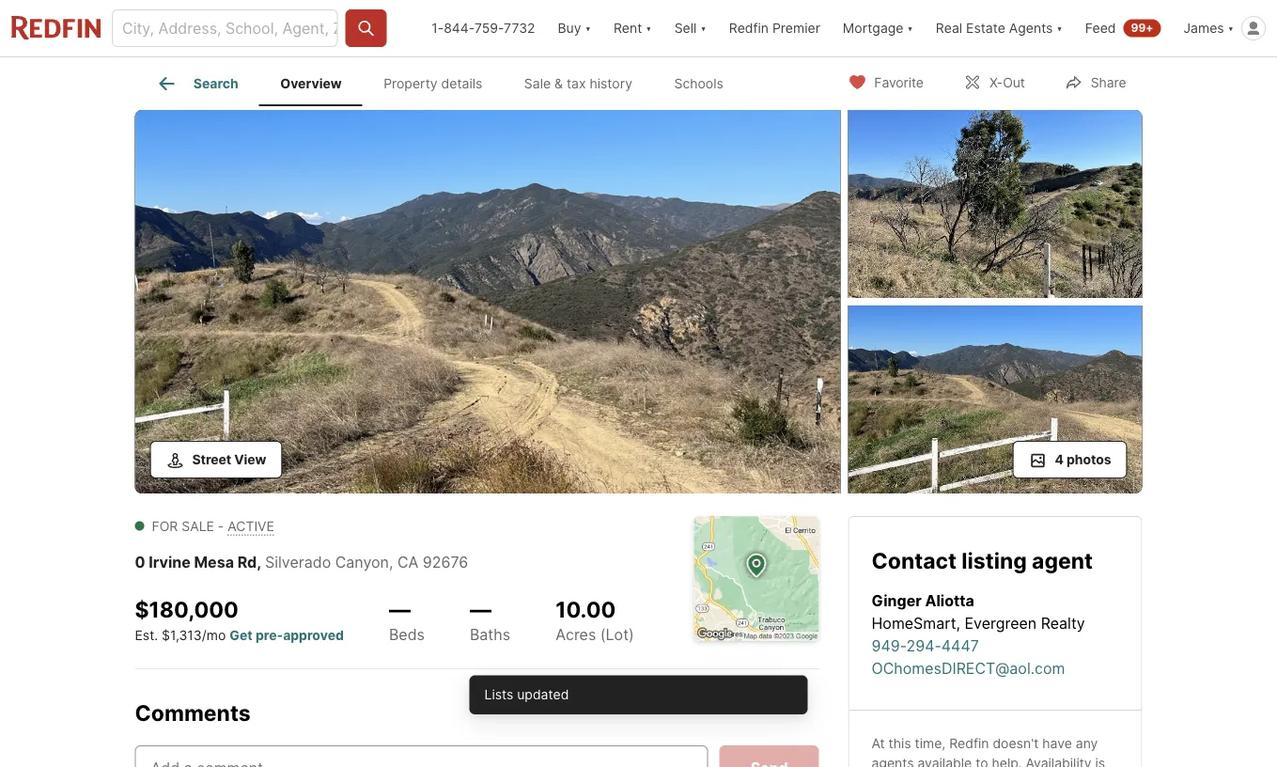 Task type: vqa. For each thing, say whether or not it's contained in the screenshot.
X-Out
yes



Task type: locate. For each thing, give the bounding box(es) containing it.
1 vertical spatial redfin
[[950, 735, 990, 751]]

lists
[[485, 711, 514, 727]]

759-
[[475, 20, 504, 36]]

redfin up to at the bottom right of page
[[950, 735, 990, 751]]

2 — from the left
[[470, 596, 492, 622]]

0 horizontal spatial —
[[389, 596, 411, 622]]

comments
[[135, 700, 251, 726]]

real estate agents ▾
[[936, 20, 1063, 36]]

— inside — baths
[[470, 596, 492, 622]]

0 vertical spatial redfin
[[729, 20, 769, 36]]

buy ▾ button
[[558, 0, 591, 56]]

4 ▾ from the left
[[908, 20, 914, 36]]

street view
[[192, 451, 266, 467]]

2 , from the left
[[389, 553, 393, 571]]

tab list
[[135, 57, 760, 106]]

— inside — beds
[[389, 596, 411, 622]]

1 — from the left
[[389, 596, 411, 622]]

▾ right james
[[1228, 20, 1235, 36]]

map entry image
[[694, 516, 819, 641]]

help.
[[992, 755, 1023, 767]]

City, Address, School, Agent, ZIP search field
[[112, 9, 338, 47]]

—
[[389, 596, 411, 622], [470, 596, 492, 622]]

, down active
[[257, 553, 261, 571]]

1-
[[432, 20, 444, 36]]

1 horizontal spatial ,
[[389, 553, 393, 571]]

sale
[[525, 75, 551, 91]]

$180,000 est. $1,313 /mo get pre-approved
[[135, 596, 344, 643]]

0
[[135, 553, 145, 571]]

1 horizontal spatial redfin
[[950, 735, 990, 751]]

▾ right agents
[[1057, 20, 1063, 36]]

sell
[[675, 20, 697, 36]]

active link
[[228, 518, 274, 534]]

redfin inside at this time, redfin doesn't have any agents available to help. availability i
[[950, 735, 990, 751]]

view
[[234, 451, 266, 467]]

1 ▾ from the left
[[585, 20, 591, 36]]

1-844-759-7732 link
[[432, 20, 535, 36]]

x-out
[[990, 75, 1026, 91]]

▾ for mortgage ▾
[[908, 20, 914, 36]]

— for — baths
[[470, 596, 492, 622]]

mesa
[[194, 553, 234, 571]]

share
[[1091, 75, 1127, 91]]

ochomesdirect@aol.com
[[872, 659, 1066, 677]]

mortgage ▾ button
[[832, 0, 925, 56]]

0 irvine mesa rd , silverado canyon , ca 92676
[[135, 553, 469, 571]]

pre-
[[256, 627, 283, 643]]

▾ right rent
[[646, 20, 652, 36]]

ochomesdirect@aol.com link
[[872, 659, 1066, 677]]

property details
[[384, 75, 483, 91]]

949-
[[872, 636, 907, 655]]

james
[[1184, 20, 1225, 36]]

3 ▾ from the left
[[701, 20, 707, 36]]

▾ right mortgage
[[908, 20, 914, 36]]

4447
[[942, 636, 980, 655]]

agents
[[872, 755, 914, 767]]

▾ right sell
[[701, 20, 707, 36]]

2 ▾ from the left
[[646, 20, 652, 36]]

agents
[[1010, 20, 1053, 36]]

acres
[[556, 625, 596, 644]]

-
[[218, 518, 224, 534]]

— for — beds
[[389, 596, 411, 622]]

4 photos
[[1055, 451, 1112, 467]]

1 , from the left
[[257, 553, 261, 571]]

0 irvine mesa rd, silverado canyon, ca 92676 image
[[135, 110, 841, 494], [849, 110, 1143, 298], [849, 306, 1143, 494]]

, left ca
[[389, 553, 393, 571]]

favorite
[[875, 75, 924, 91]]

redfin left "premier"
[[729, 20, 769, 36]]

sale & tax history tab
[[504, 61, 654, 106]]

search link
[[156, 72, 239, 95]]

6 ▾ from the left
[[1228, 20, 1235, 36]]

rent ▾
[[614, 20, 652, 36]]

redfin
[[729, 20, 769, 36], [950, 735, 990, 751]]

at
[[872, 735, 885, 751]]

5 ▾ from the left
[[1057, 20, 1063, 36]]

4
[[1055, 451, 1064, 467]]

▾ for buy ▾
[[585, 20, 591, 36]]

sell ▾
[[675, 20, 707, 36]]

property details tab
[[363, 61, 504, 106]]

mortgage
[[843, 20, 904, 36]]

get
[[230, 627, 253, 643]]

$1,313
[[162, 627, 202, 643]]

1 horizontal spatial —
[[470, 596, 492, 622]]

▾ right buy
[[585, 20, 591, 36]]

share button
[[1049, 63, 1143, 101]]

submit search image
[[357, 19, 376, 38]]

irvine
[[149, 553, 191, 571]]

&
[[555, 75, 563, 91]]

10.00 acres (lot)
[[556, 596, 634, 644]]

— up beds
[[389, 596, 411, 622]]

est.
[[135, 627, 158, 643]]

canyon
[[335, 553, 389, 571]]

redfin premier button
[[718, 0, 832, 56]]

for
[[152, 518, 178, 534]]

▾
[[585, 20, 591, 36], [646, 20, 652, 36], [701, 20, 707, 36], [908, 20, 914, 36], [1057, 20, 1063, 36], [1228, 20, 1235, 36]]

schools tab
[[654, 61, 745, 106]]

beds
[[389, 625, 425, 643]]

mortgage ▾
[[843, 20, 914, 36]]

— up the baths
[[470, 596, 492, 622]]

0 horizontal spatial redfin
[[729, 20, 769, 36]]

ginger
[[872, 591, 922, 610]]

▾ for sell ▾
[[701, 20, 707, 36]]

buy ▾
[[558, 20, 591, 36]]

,
[[257, 553, 261, 571], [389, 553, 393, 571]]

agent
[[1032, 547, 1093, 574]]

0 horizontal spatial ,
[[257, 553, 261, 571]]

buy ▾ button
[[547, 0, 603, 56]]

10.00
[[556, 596, 616, 622]]

lists updated
[[485, 711, 569, 727]]

favorite button
[[832, 63, 940, 101]]

get pre-approved link
[[230, 627, 344, 643]]



Task type: describe. For each thing, give the bounding box(es) containing it.
— beds
[[389, 596, 425, 643]]

feed
[[1086, 20, 1117, 36]]

availability
[[1026, 755, 1092, 767]]

ginger aliotta homesmart, evergreen realty 949-294-4447 ochomesdirect@aol.com
[[872, 591, 1086, 677]]

92676
[[423, 553, 469, 571]]

$180,000
[[135, 596, 239, 622]]

99+
[[1132, 21, 1154, 35]]

Add a comment... text field
[[151, 757, 693, 767]]

property
[[384, 75, 438, 91]]

7732
[[504, 20, 535, 36]]

out
[[1003, 75, 1026, 91]]

sell ▾ button
[[675, 0, 707, 56]]

contact
[[872, 547, 957, 574]]

294-
[[907, 636, 942, 655]]

contact listing agent
[[872, 547, 1093, 574]]

schools
[[675, 75, 724, 91]]

buy
[[558, 20, 582, 36]]

premier
[[773, 20, 821, 36]]

to
[[976, 755, 989, 767]]

any
[[1076, 735, 1099, 751]]

real estate agents ▾ link
[[936, 0, 1063, 56]]

this
[[889, 735, 912, 751]]

rent ▾ button
[[614, 0, 652, 56]]

silverado
[[265, 553, 331, 571]]

x-out button
[[948, 63, 1042, 101]]

baths
[[470, 625, 511, 643]]

redfin premier
[[729, 20, 821, 36]]

overview tab
[[259, 61, 363, 106]]

active
[[228, 518, 274, 534]]

evergreen
[[965, 614, 1037, 632]]

rent ▾ button
[[603, 0, 663, 56]]

realty
[[1041, 614, 1086, 632]]

▾ inside dropdown button
[[1057, 20, 1063, 36]]

tab list containing search
[[135, 57, 760, 106]]

available
[[918, 755, 972, 767]]

rd
[[238, 553, 257, 571]]

1-844-759-7732
[[432, 20, 535, 36]]

949-294-4447 link
[[872, 636, 980, 655]]

▾ for james ▾
[[1228, 20, 1235, 36]]

sell ▾ button
[[663, 0, 718, 56]]

photos
[[1067, 451, 1112, 467]]

ca
[[398, 553, 419, 571]]

have
[[1043, 735, 1073, 751]]

mortgage ▾ button
[[843, 0, 914, 56]]

homesmart,
[[872, 614, 961, 632]]

sale
[[182, 518, 214, 534]]

street
[[192, 451, 231, 467]]

estate
[[967, 20, 1006, 36]]

real estate agents ▾ button
[[925, 0, 1075, 56]]

/mo
[[202, 627, 226, 643]]

approved
[[283, 627, 344, 643]]

(lot)
[[601, 625, 634, 644]]

redfin inside redfin premier button
[[729, 20, 769, 36]]

details
[[441, 75, 483, 91]]

time,
[[915, 735, 946, 751]]

for sale - active
[[152, 518, 274, 534]]

sale & tax history
[[525, 75, 633, 91]]

tax
[[567, 75, 586, 91]]

james ▾
[[1184, 20, 1235, 36]]

updated
[[517, 711, 569, 727]]

x-
[[990, 75, 1003, 91]]

844-
[[444, 20, 475, 36]]

▾ for rent ▾
[[646, 20, 652, 36]]

at this time, redfin doesn't have any agents available to help. availability i
[[872, 735, 1107, 767]]

aliotta
[[926, 591, 975, 610]]

search
[[193, 75, 239, 91]]



